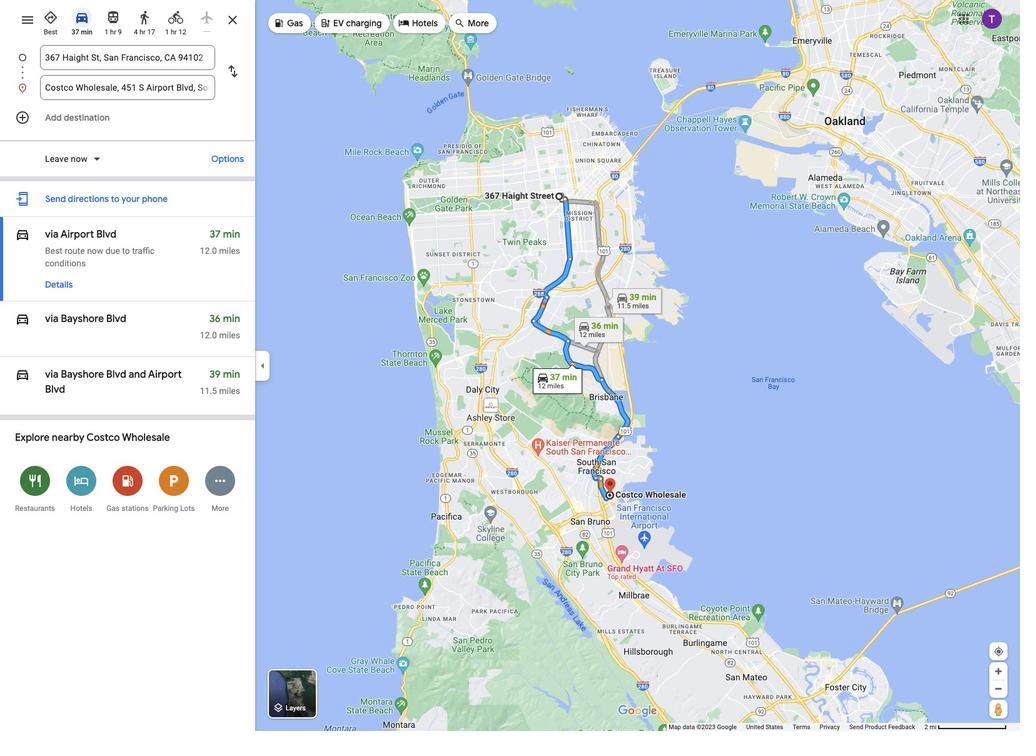 Task type: vqa. For each thing, say whether or not it's contained in the screenshot.
4th THE $1,037 button from right
no



Task type: locate. For each thing, give the bounding box(es) containing it.
2 vertical spatial driving image
[[15, 366, 30, 384]]

3 driving image from the top
[[15, 366, 30, 384]]

2  from the top
[[15, 310, 30, 328]]

4
[[134, 28, 138, 36]]

Destination Costco Wholesale, 451 S Airport Blvd, South San Francisco, CA 94080 field
[[45, 80, 210, 95]]

directions
[[68, 193, 109, 205]]

0 vertical spatial gas
[[287, 18, 303, 29]]

0 horizontal spatial 37
[[71, 28, 79, 36]]

driving image
[[15, 226, 30, 243], [15, 310, 30, 328], [15, 366, 30, 384]]

best
[[44, 28, 58, 36], [45, 246, 63, 256]]

add destination
[[45, 112, 110, 123]]

restaurants
[[15, 504, 55, 513]]

to right due
[[122, 246, 130, 256]]

to left 'your' in the left of the page
[[111, 193, 120, 205]]

1 hr 9 radio
[[100, 5, 126, 37]]

1 vertical spatial best
[[45, 246, 63, 256]]

blvd
[[96, 228, 116, 241], [106, 313, 126, 325], [106, 369, 126, 381], [45, 384, 65, 396]]

min inside 39 min 11.5 miles
[[223, 369, 240, 381]]

1 horizontal spatial 37
[[210, 228, 221, 241]]

0 horizontal spatial airport
[[60, 228, 94, 241]]

3  from the top
[[15, 366, 30, 384]]

footer containing map data ©2023 google
[[669, 724, 925, 732]]

send left product
[[850, 724, 864, 731]]

via bayshore blvd
[[45, 313, 126, 325]]

walking image
[[137, 10, 152, 25]]

more right lots
[[212, 504, 229, 513]]

1 via from the top
[[45, 228, 58, 241]]

hr
[[110, 28, 116, 36], [140, 28, 146, 36], [171, 28, 177, 36]]

gas stations button
[[105, 458, 151, 520]]

gas
[[287, 18, 303, 29], [107, 504, 120, 513]]

via for airport
[[45, 228, 58, 241]]

more button
[[197, 458, 243, 520]]

12.0 for 36 min
[[200, 330, 217, 340]]

send left directions
[[45, 193, 66, 205]]

12
[[179, 28, 186, 36]]

1 horizontal spatial 1
[[165, 28, 169, 36]]

bayshore left 'and'
[[61, 369, 104, 381]]

0 vertical spatial 12.0
[[200, 246, 217, 256]]

now right leave at the top left of page
[[71, 154, 88, 164]]

1 horizontal spatial send
[[850, 724, 864, 731]]

hotels inside button
[[70, 504, 92, 513]]

send for send product feedback
[[850, 724, 864, 731]]

miles
[[219, 246, 240, 256], [219, 330, 240, 340], [219, 386, 240, 396]]

0 vertical spatial 
[[15, 226, 30, 243]]

1 hr 12
[[165, 28, 186, 36]]

2 via from the top
[[45, 313, 58, 325]]

hr inside 4 hr 17 radio
[[140, 28, 146, 36]]

more right 
[[468, 18, 489, 29]]

google maps element
[[0, 0, 1021, 732]]

bayshore down details
[[61, 313, 104, 325]]


[[274, 16, 285, 30]]

0 vertical spatial now
[[71, 154, 88, 164]]

hotels right ""
[[412, 18, 438, 29]]

united states button
[[747, 724, 784, 732]]

none field destination costco wholesale, 451 s airport blvd, south san francisco, ca 94080
[[45, 75, 210, 100]]

now
[[71, 154, 88, 164], [87, 246, 104, 256]]

2 hr from the left
[[140, 28, 146, 36]]

none field up add destination button
[[45, 75, 210, 100]]

1 vertical spatial bayshore
[[61, 369, 104, 381]]

36
[[210, 313, 221, 325]]

united states
[[747, 724, 784, 731]]

3 via from the top
[[45, 369, 61, 381]]

best inside via airport blvd best route now due to traffic conditions
[[45, 246, 63, 256]]

wholesale
[[122, 432, 170, 444]]

1 12.0 from the top
[[200, 246, 217, 256]]

37 for 37 min 12.0 miles
[[210, 228, 221, 241]]

0 horizontal spatial send
[[45, 193, 66, 205]]

bayshore inside bayshore blvd and airport blvd
[[61, 369, 104, 381]]

add
[[45, 112, 62, 123]]

airport right 'and'
[[148, 369, 182, 381]]

to
[[111, 193, 120, 205], [122, 246, 130, 256]]

Starting point 367 Haight St, San Francisco, CA 94102 field
[[45, 50, 210, 65]]

39 min 11.5 miles
[[200, 369, 240, 396]]

gas left stations
[[107, 504, 120, 513]]

hr inside 1 hr 9 option
[[110, 28, 116, 36]]

37 min 12.0 miles
[[200, 228, 240, 256]]

miles inside 36 min 12.0 miles
[[219, 330, 240, 340]]

0 vertical spatial airport
[[60, 228, 94, 241]]

airport up route
[[60, 228, 94, 241]]

send inside button
[[45, 193, 66, 205]]

1 vertical spatial via
[[45, 313, 58, 325]]

costco
[[87, 432, 120, 444]]

best up conditions
[[45, 246, 63, 256]]

1
[[105, 28, 109, 36], [165, 28, 169, 36]]

best down best travel modes icon
[[44, 28, 58, 36]]

12.0 for 37 min
[[200, 246, 217, 256]]

hotels
[[412, 18, 438, 29], [70, 504, 92, 513]]

1 vertical spatial driving image
[[15, 310, 30, 328]]

hotels left the gas stations
[[70, 504, 92, 513]]

4 hr 17
[[134, 28, 155, 36]]

now left due
[[87, 246, 104, 256]]

leave now
[[45, 154, 88, 164]]

0 horizontal spatial hr
[[110, 28, 116, 36]]

 for bayshore blvd and airport blvd
[[15, 366, 30, 384]]

google account: tyler black  
(blacklashes1000@gmail.com) image
[[983, 9, 1003, 29]]

leave now button
[[40, 153, 106, 168]]

 more
[[454, 16, 489, 30]]

gas inside  gas
[[287, 18, 303, 29]]

37 inside 37 min 12.0 miles
[[210, 228, 221, 241]]

37 for 37 min
[[71, 28, 79, 36]]

1 list item from the top
[[0, 45, 255, 85]]

min inside 37 min 12.0 miles
[[223, 228, 240, 241]]

1 horizontal spatial more
[[468, 18, 489, 29]]

parking lots
[[153, 504, 195, 513]]

1 vertical spatial airport
[[148, 369, 182, 381]]

your
[[122, 193, 140, 205]]

1  from the top
[[15, 226, 30, 243]]

hr for 12
[[171, 28, 177, 36]]

1 horizontal spatial airport
[[148, 369, 182, 381]]

0 vertical spatial best
[[44, 28, 58, 36]]

12.0 inside 37 min 12.0 miles
[[200, 246, 217, 256]]

list item
[[0, 45, 255, 85], [0, 75, 255, 100]]

product
[[865, 724, 887, 731]]

hr right 4
[[140, 28, 146, 36]]

1 horizontal spatial hr
[[140, 28, 146, 36]]

2 vertical spatial 
[[15, 366, 30, 384]]

hr left 9
[[110, 28, 116, 36]]

1 inside 1 hr 9 option
[[105, 28, 109, 36]]

directions main content
[[0, 0, 255, 732]]

2 horizontal spatial hr
[[171, 28, 177, 36]]

None radio
[[194, 5, 220, 32]]

min for bayshore blvd
[[223, 313, 240, 325]]

driving image for bayshore blvd
[[15, 310, 30, 328]]

close directions image
[[225, 13, 240, 28]]

min inside 36 min 12.0 miles
[[223, 313, 240, 325]]

hr inside "1 hr 12" "option"
[[171, 28, 177, 36]]

3 hr from the left
[[171, 28, 177, 36]]

1 vertical spatial send
[[850, 724, 864, 731]]

0 vertical spatial via
[[45, 228, 58, 241]]

hr left 12
[[171, 28, 177, 36]]

1 vertical spatial more
[[212, 504, 229, 513]]

send
[[45, 193, 66, 205], [850, 724, 864, 731]]

37 inside option
[[71, 28, 79, 36]]

airport inside via airport blvd best route now due to traffic conditions
[[60, 228, 94, 241]]

min
[[81, 28, 93, 36], [223, 228, 240, 241], [223, 313, 240, 325], [223, 369, 240, 381]]

parking
[[153, 504, 178, 513]]

0 horizontal spatial to
[[111, 193, 120, 205]]

1 vertical spatial hotels
[[70, 504, 92, 513]]

1 vertical spatial none field
[[45, 75, 210, 100]]

transit image
[[106, 10, 121, 25]]

0 horizontal spatial 1
[[105, 28, 109, 36]]

best inside option
[[44, 28, 58, 36]]

3 miles from the top
[[219, 386, 240, 396]]

list
[[0, 45, 255, 100]]

2 vertical spatial miles
[[219, 386, 240, 396]]

1 horizontal spatial hotels
[[412, 18, 438, 29]]

2 driving image from the top
[[15, 310, 30, 328]]

via airport blvd best route now due to traffic conditions
[[45, 228, 155, 269]]

airport inside bayshore blvd and airport blvd
[[148, 369, 182, 381]]

0 vertical spatial miles
[[219, 246, 240, 256]]

2 none field from the top
[[45, 75, 210, 100]]

1 left 12
[[165, 28, 169, 36]]

phone
[[142, 193, 168, 205]]

1 vertical spatial now
[[87, 246, 104, 256]]

1 vertical spatial 37
[[210, 228, 221, 241]]

0 vertical spatial more
[[468, 18, 489, 29]]

send inside button
[[850, 724, 864, 731]]

1 vertical spatial 12.0
[[200, 330, 217, 340]]

show street view coverage image
[[990, 700, 1008, 719]]

footer
[[669, 724, 925, 732]]

37
[[71, 28, 79, 36], [210, 228, 221, 241]]

list item down 9
[[0, 45, 255, 85]]

1 horizontal spatial gas
[[287, 18, 303, 29]]

1 for 1 hr 12
[[165, 28, 169, 36]]

privacy button
[[820, 724, 840, 732]]

nearby
[[52, 432, 84, 444]]

driving image for bayshore blvd and airport blvd
[[15, 366, 30, 384]]

explore nearby costco wholesale
[[15, 432, 170, 444]]

united
[[747, 724, 765, 731]]

2 1 from the left
[[165, 28, 169, 36]]

hotels inside " hotels"
[[412, 18, 438, 29]]

1 vertical spatial 
[[15, 310, 30, 328]]

0 horizontal spatial hotels
[[70, 504, 92, 513]]

1 vertical spatial miles
[[219, 330, 240, 340]]

stations
[[122, 504, 149, 513]]

zoom in image
[[995, 667, 1004, 677]]

2 mi
[[925, 724, 937, 731]]

12.0
[[200, 246, 217, 256], [200, 330, 217, 340]]

hotels button
[[58, 458, 105, 520]]

1 hr from the left
[[110, 28, 116, 36]]

data
[[683, 724, 695, 731]]

1 left 9
[[105, 28, 109, 36]]

36 min 12.0 miles
[[200, 313, 240, 340]]

via inside via airport blvd best route now due to traffic conditions
[[45, 228, 58, 241]]

to inside via airport blvd best route now due to traffic conditions
[[122, 246, 130, 256]]

list item up add destination button
[[0, 75, 255, 100]]

1 vertical spatial to
[[122, 246, 130, 256]]

via
[[45, 228, 58, 241], [45, 313, 58, 325], [45, 369, 61, 381]]

0 horizontal spatial gas
[[107, 504, 120, 513]]

0 vertical spatial hotels
[[412, 18, 438, 29]]

1 vertical spatial gas
[[107, 504, 120, 513]]

miles inside 37 min 12.0 miles
[[219, 246, 240, 256]]

lots
[[180, 504, 195, 513]]

conditions
[[45, 258, 86, 269]]

0 vertical spatial send
[[45, 193, 66, 205]]

feedback
[[889, 724, 916, 731]]

flights image
[[200, 10, 215, 25]]

0 vertical spatial to
[[111, 193, 120, 205]]

gas right 
[[287, 18, 303, 29]]

1 miles from the top
[[219, 246, 240, 256]]

states
[[766, 724, 784, 731]]

bayshore
[[61, 313, 104, 325], [61, 369, 104, 381]]

1 1 from the left
[[105, 28, 109, 36]]

0 vertical spatial 37
[[71, 28, 79, 36]]

2 vertical spatial via
[[45, 369, 61, 381]]

0 vertical spatial bayshore
[[61, 313, 104, 325]]

more
[[468, 18, 489, 29], [212, 504, 229, 513]]

0 horizontal spatial more
[[212, 504, 229, 513]]

None field
[[45, 45, 210, 70], [45, 75, 210, 100]]

0 vertical spatial driving image
[[15, 226, 30, 243]]

1 horizontal spatial to
[[122, 246, 130, 256]]

charging
[[346, 18, 382, 29]]

miles inside 39 min 11.5 miles
[[219, 386, 240, 396]]

none field down 9
[[45, 45, 210, 70]]

12.0 inside 36 min 12.0 miles
[[200, 330, 217, 340]]

airport
[[60, 228, 94, 241], [148, 369, 182, 381]]

parking lots button
[[151, 458, 197, 520]]

2 bayshore from the top
[[61, 369, 104, 381]]

1 none field from the top
[[45, 45, 210, 70]]

11.5
[[200, 386, 217, 396]]

2 12.0 from the top
[[200, 330, 217, 340]]

1 driving image from the top
[[15, 226, 30, 243]]

4 hr 17 radio
[[131, 5, 158, 37]]

0 vertical spatial none field
[[45, 45, 210, 70]]

2 miles from the top
[[219, 330, 240, 340]]

1 inside "1 hr 12" "option"
[[165, 28, 169, 36]]



Task type: describe. For each thing, give the bounding box(es) containing it.
add destination button
[[0, 105, 255, 130]]

and
[[129, 369, 146, 381]]

terms
[[793, 724, 811, 731]]

hr for 9
[[110, 28, 116, 36]]

layers
[[286, 705, 306, 713]]

cycling image
[[168, 10, 183, 25]]

details
[[45, 279, 73, 290]]

list inside google maps element
[[0, 45, 255, 100]]

min inside 37 min option
[[81, 28, 93, 36]]

miles for 36
[[219, 330, 240, 340]]

restaurants button
[[12, 458, 58, 520]]

zoom out image
[[995, 685, 1004, 694]]

1 hr 12 radio
[[163, 5, 189, 37]]

37 min radio
[[69, 5, 95, 37]]

gas inside button
[[107, 504, 120, 513]]

options button
[[205, 148, 250, 170]]

©2023
[[697, 724, 716, 731]]

gas stations
[[107, 504, 149, 513]]

min for bayshore blvd and airport blvd
[[223, 369, 240, 381]]

driving image
[[74, 10, 90, 25]]

privacy
[[820, 724, 840, 731]]

send directions to your phone button
[[39, 187, 174, 212]]

 gas
[[274, 16, 303, 30]]

1 for 1 hr 9
[[105, 28, 109, 36]]

now inside via airport blvd best route now due to traffic conditions
[[87, 246, 104, 256]]

route
[[65, 246, 85, 256]]

Best radio
[[38, 5, 64, 37]]

1 hr 9
[[105, 28, 122, 36]]

map data ©2023 google
[[669, 724, 737, 731]]

min for airport blvd
[[223, 228, 240, 241]]

footer inside google maps element
[[669, 724, 925, 732]]

2 list item from the top
[[0, 75, 255, 100]]

blvd inside via airport blvd best route now due to traffic conditions
[[96, 228, 116, 241]]

ev
[[333, 18, 344, 29]]

show your location image
[[994, 647, 1005, 658]]

best travel modes image
[[43, 10, 58, 25]]

 for bayshore blvd
[[15, 310, 30, 328]]

none field starting point 367 haight st, san francisco, ca 94102
[[45, 45, 210, 70]]

9
[[118, 28, 122, 36]]

now inside leave now option
[[71, 154, 88, 164]]

details button
[[39, 274, 79, 296]]

due
[[106, 246, 120, 256]]

options
[[211, 153, 244, 165]]

explore
[[15, 432, 50, 444]]

leave
[[45, 154, 69, 164]]

google
[[718, 724, 737, 731]]

traffic
[[132, 246, 155, 256]]


[[454, 16, 466, 30]]

leave now option
[[45, 153, 90, 165]]

 hotels
[[398, 16, 438, 30]]


[[398, 16, 410, 30]]

2
[[925, 724, 929, 731]]

send product feedback button
[[850, 724, 916, 732]]

destination
[[64, 112, 110, 123]]

1 bayshore from the top
[[61, 313, 104, 325]]

 for airport blvd
[[15, 226, 30, 243]]

bayshore blvd and airport blvd
[[45, 369, 182, 396]]

17
[[147, 28, 155, 36]]

37 min
[[71, 28, 93, 36]]

to inside button
[[111, 193, 120, 205]]

driving image for airport blvd
[[15, 226, 30, 243]]

more inside  more
[[468, 18, 489, 29]]

 ev charging
[[320, 16, 382, 30]]

map
[[669, 724, 682, 731]]

miles for 37
[[219, 246, 240, 256]]

send directions to your phone
[[45, 193, 168, 205]]

hr for 17
[[140, 28, 146, 36]]

via for bayshore
[[45, 313, 58, 325]]

more inside more button
[[212, 504, 229, 513]]

2 mi button
[[925, 724, 1008, 731]]

terms button
[[793, 724, 811, 732]]

send for send directions to your phone
[[45, 193, 66, 205]]

mi
[[930, 724, 937, 731]]

miles for 39
[[219, 386, 240, 396]]

39
[[210, 369, 221, 381]]

send product feedback
[[850, 724, 916, 731]]

reverse starting point and destination image
[[225, 64, 240, 79]]

collapse side panel image
[[256, 359, 270, 373]]


[[320, 16, 331, 30]]



